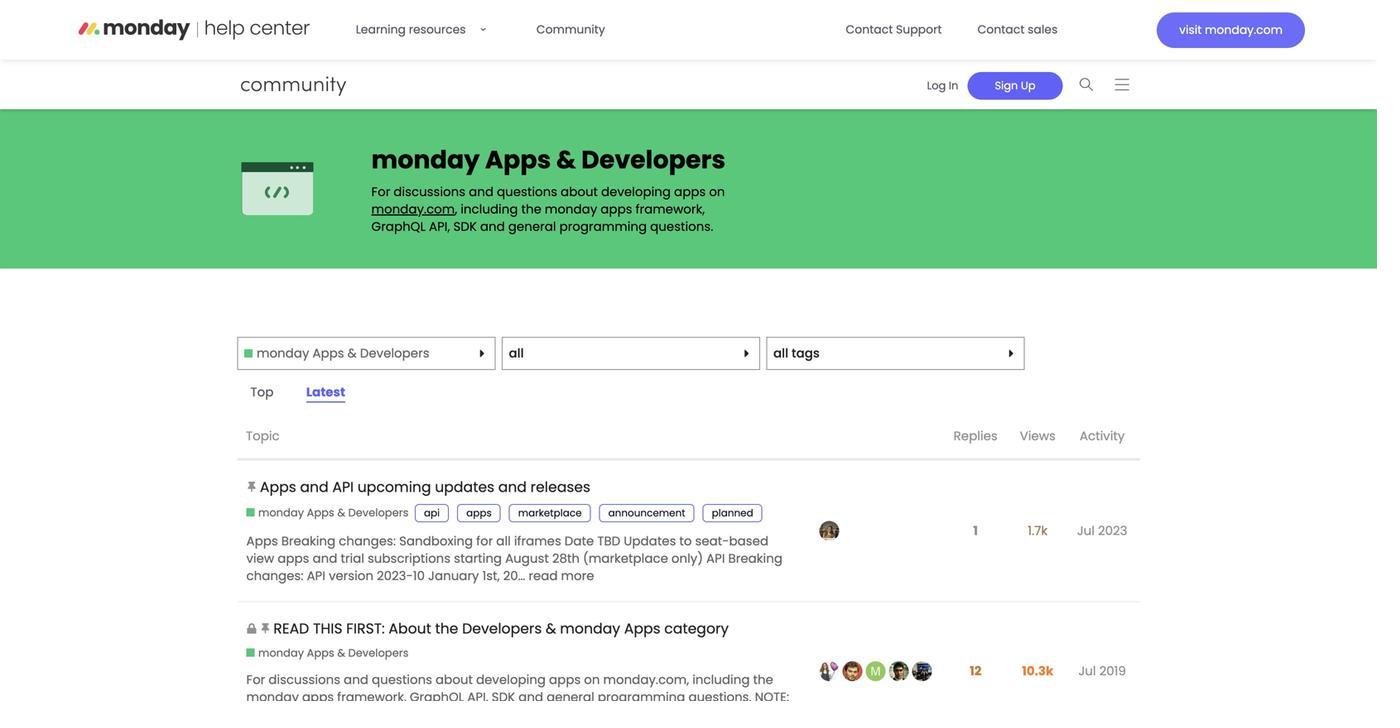 Task type: describe. For each thing, give the bounding box(es) containing it.
sandboxing
[[399, 533, 473, 551]]

for inside monday apps & developers for discussions and questions about developing apps on monday.com , including the monday apps framework, graphql api, sdk and general programming questions.
[[372, 183, 390, 201]]

dipro bhowmik - most recent poster image
[[913, 662, 933, 682]]

about
[[389, 619, 432, 639]]

apps inside apps  breaking changes: sandboxing for all iframes  date tbd   updates to seat-based view apps and trial subscriptions starting august 28th (marketplace only)   api  breaking changes: api version 2023-10  january 1st, 20…
[[278, 550, 309, 568]]

tags
[[792, 345, 820, 363]]

tbd
[[598, 533, 621, 551]]

monday inside "for discussions and questions about developing apps on monday.com, including the monday apps framework,   graphql api, sdk and general programming questions.  note"
[[246, 689, 299, 702]]

updates
[[624, 533, 676, 551]]

contact sales link
[[968, 13, 1068, 46]]

august
[[505, 550, 549, 568]]

announcement link
[[599, 504, 695, 523]]

28th
[[552, 550, 580, 568]]

jul for read this first: about the developers & monday apps category
[[1079, 663, 1097, 681]]

apps link
[[457, 504, 501, 523]]

on inside "for discussions and questions about developing apps on monday.com, including the monday apps framework,   graphql api, sdk and general programming questions.  note"
[[584, 672, 600, 689]]

community
[[537, 22, 605, 38]]

including inside monday apps & developers for discussions and questions about developing apps on monday.com , including the monday apps framework, graphql api, sdk and general programming questions.
[[461, 201, 518, 218]]

sdk inside monday apps & developers for discussions and questions about developing apps on monday.com , including the monday apps framework, graphql api, sdk and general programming questions.
[[454, 218, 477, 236]]

questions. inside "for discussions and questions about developing apps on monday.com, including the monday apps framework,   graphql api, sdk and general programming questions.  note"
[[689, 689, 752, 702]]

log
[[927, 78, 946, 93]]

about inside monday apps & developers for discussions and questions about developing apps on monday.com , including the monday apps framework, graphql api, sdk and general programming questions.
[[561, 183, 598, 201]]

replies
[[954, 428, 998, 445]]

jul 2019 link
[[1075, 650, 1131, 693]]

all inside apps  breaking changes: sandboxing for all iframes  date tbd   updates to seat-based view apps and trial subscriptions starting august 28th (marketplace only)   api  breaking changes: api version 2023-10  january 1st, 20…
[[497, 533, 511, 551]]

monday.com,
[[604, 672, 689, 689]]

questions inside "for discussions and questions about developing apps on monday.com, including the monday apps framework,   graphql api, sdk and general programming questions.  note"
[[372, 672, 432, 689]]

1st,
[[483, 568, 500, 585]]

api, inside monday apps & developers for discussions and questions about developing apps on monday.com , including the monday apps framework, graphql api, sdk and general programming questions.
[[429, 218, 450, 236]]

(marketplace
[[583, 550, 668, 568]]

graphql inside "for discussions and questions about developing apps on monday.com, including the monday apps framework,   graphql api, sdk and general programming questions.  note"
[[410, 689, 464, 702]]

sales
[[1028, 22, 1058, 38]]

0 vertical spatial changes:
[[339, 533, 396, 551]]

up
[[1021, 78, 1036, 93]]

this topic is pinned for you; it will display at the top of its category image
[[246, 482, 257, 493]]

framework, inside monday apps & developers for discussions and questions about developing apps on monday.com , including the monday apps framework, graphql api, sdk and general programming questions.
[[636, 201, 705, 218]]

apps and api upcoming updates and releases link
[[260, 465, 591, 510]]

10
[[413, 568, 425, 585]]

sign up button
[[968, 72, 1063, 100]]

20…
[[503, 568, 526, 585]]

1 vertical spatial the
[[435, 619, 459, 639]]

only)
[[672, 550, 703, 568]]

views
[[1020, 428, 1056, 445]]

discussions inside monday apps & developers for discussions and questions about developing apps on monday.com , including the monday apps framework, graphql api, sdk and general programming questions.
[[394, 183, 466, 201]]

january
[[428, 568, 479, 585]]

all for all
[[509, 345, 524, 363]]

marketplace
[[518, 506, 582, 520]]

contact for contact sales
[[978, 22, 1025, 38]]

view
[[246, 550, 274, 568]]

activity
[[1080, 428, 1125, 445]]

search image
[[1080, 78, 1094, 91]]

category
[[665, 619, 729, 639]]

sdk inside "for discussions and questions about developing apps on monday.com, including the monday apps framework,   graphql api, sdk and general programming questions.  note"
[[492, 689, 515, 702]]

latest
[[306, 383, 345, 401]]

latest link
[[293, 380, 359, 405]]

read this first: about the developers & monday apps category link
[[274, 607, 729, 652]]

replies button
[[945, 415, 1007, 460]]

developing inside monday apps & developers for discussions and questions about developing apps on monday.com , including the monday apps framework, graphql api, sdk and general programming questions.
[[601, 183, 671, 201]]

planned link
[[703, 504, 763, 523]]

developers inside monday apps & developers for discussions and questions about developing apps on monday.com , including the monday apps framework, graphql api, sdk and general programming questions.
[[582, 143, 726, 177]]

trial
[[341, 550, 365, 568]]

read
[[529, 568, 558, 585]]

support
[[896, 22, 942, 38]]

sign up
[[995, 78, 1036, 93]]

contact support link
[[836, 13, 952, 46]]

apps  breaking changes: sandboxing for all iframes  date tbd   updates to seat-based view apps and trial subscriptions starting august 28th (marketplace only)   api  breaking changes: api version 2023-10  january 1st, 20…
[[246, 533, 783, 585]]

10.3k
[[1023, 663, 1054, 681]]

api
[[424, 506, 440, 520]]

monday.com inside monday apps & developers for discussions and questions about developing apps on monday.com , including the monday apps framework, graphql api, sdk and general programming questions.
[[372, 201, 455, 218]]

0 horizontal spatial breaking
[[281, 533, 336, 551]]

,
[[455, 201, 458, 218]]

1 vertical spatial changes:
[[246, 568, 304, 585]]

top
[[251, 383, 274, 401]]

learning resources
[[356, 22, 466, 38]]

read
[[274, 619, 309, 639]]

1 horizontal spatial api
[[332, 478, 354, 498]]

updates
[[435, 478, 495, 498]]

navigation containing log in
[[913, 67, 1140, 102]]

12
[[970, 663, 982, 681]]

version
[[329, 568, 374, 585]]

read more
[[529, 568, 594, 585]]

resources
[[409, 22, 466, 38]]

apps inside apps link
[[467, 506, 492, 520]]

2 horizontal spatial api
[[707, 550, 725, 568]]

for discussions and questions about developing apps on monday.com, including the monday apps framework,   graphql api, sdk and general programming questions.  note
[[246, 672, 790, 702]]

for
[[477, 533, 493, 551]]

2023-
[[377, 568, 413, 585]]

activity button
[[1069, 415, 1140, 460]]

questions. inside monday apps & developers for discussions and questions about developing apps on monday.com , including the monday apps framework, graphql api, sdk and general programming questions.
[[650, 218, 714, 236]]

jul 2023 link
[[1073, 510, 1132, 553]]

for discussions and questions about developing apps on monday.com, including the monday apps framework,   graphql api, sdk and general programming questions.  note link
[[246, 672, 812, 702]]

apps inside read this first: about the developers & monday apps category link
[[624, 619, 661, 639]]

monday.com link
[[372, 201, 455, 218]]

jul 2023
[[1078, 522, 1128, 540]]

monday apps & developers for discussions and questions about developing apps on monday.com , including the monday apps framework, graphql api, sdk and general programming questions.
[[372, 143, 726, 236]]

more
[[561, 568, 594, 585]]

1.7k
[[1028, 522, 1048, 540]]

visit
[[1180, 22, 1202, 38]]

first:
[[346, 619, 385, 639]]

community link
[[527, 13, 615, 46]]



Task type: vqa. For each thing, say whether or not it's contained in the screenshot.
middle an
no



Task type: locate. For each thing, give the bounding box(es) containing it.
questions
[[497, 183, 558, 201], [372, 672, 432, 689]]

changes:
[[339, 533, 396, 551], [246, 568, 304, 585]]

1 vertical spatial monday.com
[[372, 201, 455, 218]]

planned
[[712, 506, 754, 520]]

0 horizontal spatial api
[[307, 568, 326, 585]]

developing inside "for discussions and questions about developing apps on monday.com, including the monday apps framework,   graphql api, sdk and general programming questions.  note"
[[476, 672, 546, 689]]

the left julia fagelman - original poster icon in the right of the page
[[754, 672, 774, 689]]

1 horizontal spatial changes:
[[339, 533, 396, 551]]

graphql down about on the left of the page
[[410, 689, 464, 702]]

1 vertical spatial monday apps & developers
[[258, 506, 409, 521]]

and inside apps  breaking changes: sandboxing for all iframes  date tbd   updates to seat-based view apps and trial subscriptions starting august 28th (marketplace only)   api  breaking changes: api version 2023-10  january 1st, 20…
[[313, 550, 338, 568]]

sdk
[[454, 218, 477, 236], [492, 689, 515, 702]]

changes: up version
[[339, 533, 396, 551]]

programming
[[560, 218, 647, 236], [598, 689, 686, 702]]

0 horizontal spatial about
[[436, 672, 473, 689]]

0 vertical spatial jul
[[1078, 522, 1095, 540]]

jul for apps and api upcoming updates and releases
[[1078, 522, 1095, 540]]

on
[[709, 183, 725, 201], [584, 672, 600, 689]]

0 vertical spatial api,
[[429, 218, 450, 236]]

1 horizontal spatial questions
[[497, 183, 558, 201]]

0 vertical spatial programming
[[560, 218, 647, 236]]

0 horizontal spatial for
[[246, 672, 265, 689]]

1 vertical spatial developing
[[476, 672, 546, 689]]

1 vertical spatial framework,
[[337, 689, 407, 702]]

navigation
[[913, 67, 1140, 102]]

1 vertical spatial for
[[246, 672, 265, 689]]

learning
[[356, 22, 406, 38]]

tags list
[[415, 504, 771, 523]]

1 horizontal spatial api,
[[467, 689, 489, 702]]

breaking down planned link
[[729, 550, 783, 568]]

0 vertical spatial discussions
[[394, 183, 466, 201]]

0 vertical spatial graphql
[[372, 218, 426, 236]]

views button
[[1007, 415, 1069, 460]]

contact for contact support
[[846, 22, 893, 38]]

1 horizontal spatial the
[[522, 201, 542, 218]]

2 vertical spatial the
[[754, 672, 774, 689]]

this topic is pinned for you; it will display at the top of its category image
[[260, 624, 271, 634]]

0 vertical spatial on
[[709, 183, 725, 201]]

read this first: about the developers & monday apps category
[[274, 619, 729, 639]]

1 vertical spatial questions.
[[689, 689, 752, 702]]

0 vertical spatial developing
[[601, 183, 671, 201]]

subscriptions
[[368, 550, 451, 568]]

upcoming
[[358, 478, 431, 498]]

0 horizontal spatial the
[[435, 619, 459, 639]]

1 horizontal spatial breaking
[[729, 550, 783, 568]]

monday apps & developers down this at left bottom
[[258, 646, 409, 661]]

2 contact from the left
[[978, 22, 1025, 38]]

announcement
[[609, 506, 686, 520]]

date
[[565, 533, 594, 551]]

0 vertical spatial framework,
[[636, 201, 705, 218]]

this topic is closed; it no longer accepts new replies image
[[246, 624, 257, 634]]

api, inside "for discussions and questions about developing apps on monday.com, including the monday apps framework,   graphql api, sdk and general programming questions.  note"
[[467, 689, 489, 702]]

1 vertical spatial on
[[584, 672, 600, 689]]

1 vertical spatial programming
[[598, 689, 686, 702]]

2 vertical spatial monday apps & developers
[[258, 646, 409, 661]]

all for all tags
[[774, 345, 789, 363]]

1 vertical spatial jul
[[1079, 663, 1097, 681]]

contact left support
[[846, 22, 893, 38]]

& inside monday apps & developers for discussions and questions about developing apps on monday.com , including the monday apps framework, graphql api, sdk and general programming questions.
[[557, 143, 576, 177]]

2 monday apps & developers link from the top
[[246, 646, 409, 661]]

discussions
[[394, 183, 466, 201], [269, 672, 341, 689]]

1 horizontal spatial about
[[561, 183, 598, 201]]

monday apps & developers up trial
[[258, 506, 409, 521]]

1 vertical spatial questions
[[372, 672, 432, 689]]

api, down read this first: about the developers & monday apps category
[[467, 689, 489, 702]]

changes: up this topic is pinned for you; it will display at the top of its category image
[[246, 568, 304, 585]]

jul left 2019
[[1079, 663, 1097, 681]]

marketplace link
[[509, 504, 591, 523]]

on inside monday apps & developers for discussions and questions about developing apps on monday.com , including the monday apps framework, graphql api, sdk and general programming questions.
[[709, 183, 725, 201]]

menu image
[[1116, 78, 1130, 91]]

the right ,
[[522, 201, 542, 218]]

including inside "for discussions and questions about developing apps on monday.com, including the monday apps framework,   graphql api, sdk and general programming questions.  note"
[[693, 672, 750, 689]]

0 vertical spatial sdk
[[454, 218, 477, 236]]

2019
[[1100, 663, 1127, 681]]

0 horizontal spatial changes:
[[246, 568, 304, 585]]

api left version
[[307, 568, 326, 585]]

api link
[[415, 504, 449, 523]]

1 horizontal spatial for
[[372, 183, 390, 201]]

0 vertical spatial monday.com
[[1205, 22, 1283, 38]]

monday apps & developers link
[[246, 506, 409, 521], [246, 646, 409, 661]]

monday apps & developers link up trial
[[246, 506, 409, 521]]

including down category in the bottom of the page
[[693, 672, 750, 689]]

0 horizontal spatial contact
[[846, 22, 893, 38]]

monday apps & developers
[[257, 345, 430, 363], [258, 506, 409, 521], [258, 646, 409, 661]]

in
[[949, 78, 959, 93]]

graphql
[[372, 218, 426, 236], [410, 689, 464, 702]]

0 horizontal spatial on
[[584, 672, 600, 689]]

0 vertical spatial including
[[461, 201, 518, 218]]

&
[[557, 143, 576, 177], [348, 345, 357, 363], [337, 506, 345, 521], [546, 619, 556, 639], [337, 646, 345, 661]]

general left monday.com,
[[547, 689, 595, 702]]

0 vertical spatial questions
[[497, 183, 558, 201]]

2023
[[1099, 522, 1128, 540]]

log in button
[[918, 72, 968, 100]]

jul 2019
[[1079, 663, 1127, 681]]

1 vertical spatial general
[[547, 689, 595, 702]]

1 vertical spatial discussions
[[269, 672, 341, 689]]

monday.com logo image
[[78, 13, 310, 47]]

breaking left trial
[[281, 533, 336, 551]]

log in
[[927, 78, 959, 93]]

questions down about on the left of the page
[[372, 672, 432, 689]]

0 vertical spatial questions.
[[650, 218, 714, 236]]

top link
[[237, 380, 287, 405]]

for
[[372, 183, 390, 201], [246, 672, 265, 689]]

monday.com
[[1205, 22, 1283, 38], [372, 201, 455, 218]]

sign
[[995, 78, 1019, 93]]

0 horizontal spatial monday.com
[[372, 201, 455, 218]]

questions inside monday apps & developers for discussions and questions about developing apps on monday.com , including the monday apps framework, graphql api, sdk and general programming questions.
[[497, 183, 558, 201]]

programming inside monday apps & developers for discussions and questions about developing apps on monday.com , including the monday apps framework, graphql api, sdk and general programming questions.
[[560, 218, 647, 236]]

adam miller - frequent poster image
[[866, 662, 886, 682]]

1 horizontal spatial contact
[[978, 22, 1025, 38]]

stephane gout - frequent poster image
[[843, 662, 863, 682]]

questions.
[[650, 218, 714, 236], [689, 689, 752, 702]]

2 horizontal spatial the
[[754, 672, 774, 689]]

breaking
[[281, 533, 336, 551], [729, 550, 783, 568]]

visit monday.com
[[1180, 22, 1283, 38]]

kevin marchese - frequent poster image
[[890, 662, 909, 682]]

contact support
[[846, 22, 942, 38]]

developers
[[582, 143, 726, 177], [360, 345, 430, 363], [348, 506, 409, 521], [462, 619, 542, 639], [348, 646, 409, 661]]

based
[[729, 533, 769, 551]]

monday community forum image
[[113, 73, 378, 96]]

rachel - original poster, most recent poster image
[[820, 522, 840, 542]]

apps
[[674, 183, 706, 201], [601, 201, 633, 218], [467, 506, 492, 520], [278, 550, 309, 568], [549, 672, 581, 689], [302, 689, 334, 702]]

1
[[974, 522, 978, 540]]

0 vertical spatial monday apps & developers link
[[246, 506, 409, 521]]

the inside monday apps & developers for discussions and questions about developing apps on monday.com , including the monday apps framework, graphql api, sdk and general programming questions.
[[522, 201, 542, 218]]

including right ,
[[461, 201, 518, 218]]

apps
[[485, 143, 551, 177], [313, 345, 344, 363], [260, 478, 296, 498], [307, 506, 335, 521], [246, 533, 278, 551], [624, 619, 661, 639], [307, 646, 335, 661]]

0 vertical spatial about
[[561, 183, 598, 201]]

apps inside apps and api upcoming updates and releases link
[[260, 478, 296, 498]]

0 vertical spatial for
[[372, 183, 390, 201]]

framework, inside "for discussions and questions about developing apps on monday.com, including the monday apps framework,   graphql api, sdk and general programming questions.  note"
[[337, 689, 407, 702]]

jul
[[1078, 522, 1095, 540], [1079, 663, 1097, 681]]

apps and api upcoming updates and releases
[[260, 478, 591, 498]]

general right ,
[[508, 218, 556, 236]]

api, left ,
[[429, 218, 450, 236]]

0 horizontal spatial developing
[[476, 672, 546, 689]]

about inside "for discussions and questions about developing apps on monday.com, including the monday apps framework,   graphql api, sdk and general programming questions.  note"
[[436, 672, 473, 689]]

1 horizontal spatial including
[[693, 672, 750, 689]]

topic
[[246, 428, 280, 445]]

1 button
[[970, 513, 983, 550]]

learning resources link
[[346, 13, 511, 46]]

1 horizontal spatial monday.com
[[1205, 22, 1283, 38]]

for down this topic is closed; it no longer accepts new replies image
[[246, 672, 265, 689]]

graphql left ,
[[372, 218, 426, 236]]

1 horizontal spatial discussions
[[394, 183, 466, 201]]

for inside "for discussions and questions about developing apps on monday.com, including the monday apps framework,   graphql api, sdk and general programming questions.  note"
[[246, 672, 265, 689]]

1 horizontal spatial on
[[709, 183, 725, 201]]

12 button
[[966, 653, 986, 690]]

starting
[[454, 550, 502, 568]]

discussions inside "for discussions and questions about developing apps on monday.com, including the monday apps framework,   graphql api, sdk and general programming questions.  note"
[[269, 672, 341, 689]]

the right about on the left of the page
[[435, 619, 459, 639]]

1 vertical spatial graphql
[[410, 689, 464, 702]]

apps inside monday apps & developers for discussions and questions about developing apps on monday.com , including the monday apps framework, graphql api, sdk and general programming questions.
[[485, 143, 551, 177]]

general inside "for discussions and questions about developing apps on monday.com, including the monday apps framework,   graphql api, sdk and general programming questions.  note"
[[547, 689, 595, 702]]

iframes
[[514, 533, 562, 551]]

1 vertical spatial sdk
[[492, 689, 515, 702]]

contact
[[846, 22, 893, 38], [978, 22, 1025, 38]]

monday apps & developers for second monday apps & developers link from the top
[[258, 646, 409, 661]]

contact sales
[[978, 22, 1058, 38]]

0 horizontal spatial framework,
[[337, 689, 407, 702]]

all
[[509, 345, 524, 363], [774, 345, 789, 363], [497, 533, 511, 551]]

the
[[522, 201, 542, 218], [435, 619, 459, 639], [754, 672, 774, 689]]

monday apps & developers link down this at left bottom
[[246, 646, 409, 661]]

0 vertical spatial monday apps & developers
[[257, 345, 430, 363]]

the inside "for discussions and questions about developing apps on monday.com, including the monday apps framework,   graphql api, sdk and general programming questions.  note"
[[754, 672, 774, 689]]

visit monday.com link
[[1157, 12, 1306, 48]]

1 horizontal spatial developing
[[601, 183, 671, 201]]

including
[[461, 201, 518, 218], [693, 672, 750, 689]]

posters element
[[816, 415, 945, 460]]

1 vertical spatial monday apps & developers link
[[246, 646, 409, 661]]

monday apps & developers for 1st monday apps & developers link from the top of the page
[[258, 506, 409, 521]]

all tags
[[774, 345, 820, 363]]

monday apps & developers up latest at the left of the page
[[257, 345, 430, 363]]

0 horizontal spatial including
[[461, 201, 518, 218]]

apps inside apps  breaking changes: sandboxing for all iframes  date tbd   updates to seat-based view apps and trial subscriptions starting august 28th (marketplace only)   api  breaking changes: api version 2023-10  january 1st, 20…
[[246, 533, 278, 551]]

0 vertical spatial general
[[508, 218, 556, 236]]

programming inside "for discussions and questions about developing apps on monday.com, including the monday apps framework,   graphql api, sdk and general programming questions.  note"
[[598, 689, 686, 702]]

this
[[313, 619, 343, 639]]

general inside monday apps & developers for discussions and questions about developing apps on monday.com , including the monday apps framework, graphql api, sdk and general programming questions.
[[508, 218, 556, 236]]

julia fagelman - original poster image
[[820, 662, 840, 682]]

0 horizontal spatial sdk
[[454, 218, 477, 236]]

api,
[[429, 218, 450, 236], [467, 689, 489, 702]]

0 horizontal spatial api,
[[429, 218, 450, 236]]

api
[[332, 478, 354, 498], [707, 550, 725, 568], [307, 568, 326, 585]]

0 vertical spatial the
[[522, 201, 542, 218]]

graphql inside monday apps & developers for discussions and questions about developing apps on monday.com , including the monday apps framework, graphql api, sdk and general programming questions.
[[372, 218, 426, 236]]

0 horizontal spatial questions
[[372, 672, 432, 689]]

1 contact from the left
[[846, 22, 893, 38]]

framework,
[[636, 201, 705, 218], [337, 689, 407, 702]]

seat-
[[696, 533, 729, 551]]

1 vertical spatial api,
[[467, 689, 489, 702]]

1 monday apps & developers link from the top
[[246, 506, 409, 521]]

api right only)
[[707, 550, 725, 568]]

api left upcoming
[[332, 478, 354, 498]]

0 horizontal spatial discussions
[[269, 672, 341, 689]]

jul left the 2023
[[1078, 522, 1095, 540]]

developing
[[601, 183, 671, 201], [476, 672, 546, 689]]

contact left sales
[[978, 22, 1025, 38]]

to
[[680, 533, 692, 551]]

questions right ,
[[497, 183, 558, 201]]

1 vertical spatial including
[[693, 672, 750, 689]]

1 vertical spatial about
[[436, 672, 473, 689]]

1 horizontal spatial framework,
[[636, 201, 705, 218]]

1 horizontal spatial sdk
[[492, 689, 515, 702]]

for left ,
[[372, 183, 390, 201]]



